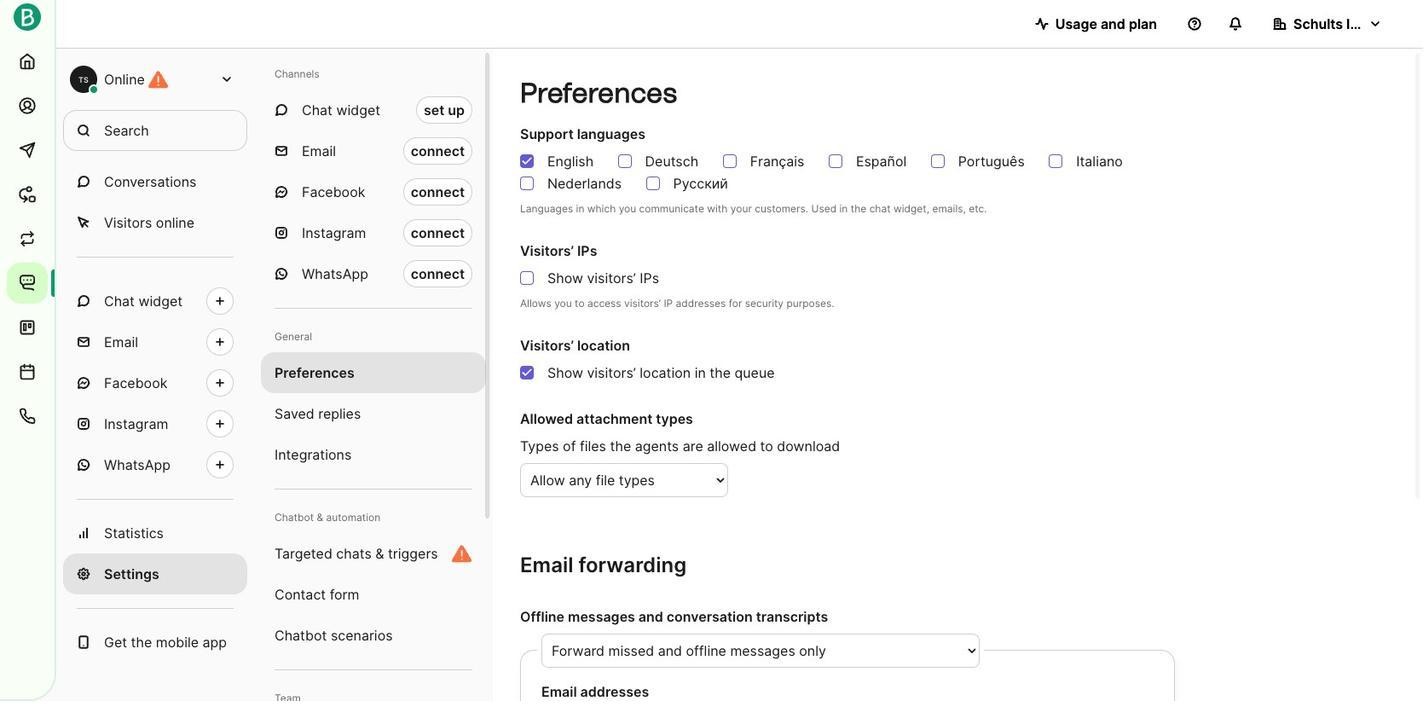 Task type: locate. For each thing, give the bounding box(es) containing it.
1 horizontal spatial facebook
[[302, 183, 365, 200]]

plan
[[1130, 15, 1158, 32]]

1 horizontal spatial addresses
[[676, 297, 726, 310]]

0 horizontal spatial ips
[[578, 242, 598, 259]]

1 horizontal spatial instagram
[[302, 224, 366, 241]]

español
[[856, 153, 907, 170]]

mobile
[[156, 634, 199, 651]]

chat widget link
[[63, 281, 247, 322]]

targeted
[[275, 545, 333, 562]]

& right chats
[[376, 545, 384, 562]]

chatbot inside 'link'
[[275, 627, 327, 644]]

communicate
[[640, 202, 705, 215]]

search link
[[63, 110, 247, 151]]

security
[[745, 297, 784, 310]]

languages in which you communicate with your customers. used in the chat widget, emails, etc.
[[520, 202, 988, 215]]

preferences
[[520, 77, 678, 109], [275, 364, 355, 381]]

3 connect from the top
[[411, 224, 465, 241]]

1 vertical spatial chat
[[104, 293, 135, 310]]

&
[[317, 511, 323, 524], [376, 545, 384, 562]]

offline
[[520, 608, 565, 625]]

chat
[[302, 102, 333, 119], [104, 293, 135, 310]]

ips up show visitors' ips
[[578, 242, 598, 259]]

4 connect from the top
[[411, 265, 465, 282]]

email
[[302, 142, 336, 160], [104, 334, 138, 351], [520, 553, 574, 578], [542, 683, 577, 700]]

addresses right ip
[[676, 297, 726, 310]]

chatbot down contact
[[275, 627, 327, 644]]

types
[[656, 411, 694, 428]]

0 horizontal spatial instagram
[[104, 416, 168, 433]]

email up facebook link
[[104, 334, 138, 351]]

and
[[1101, 15, 1126, 32], [639, 608, 664, 625]]

visitors' left ip
[[625, 297, 661, 310]]

in left queue
[[695, 364, 706, 381]]

0 horizontal spatial you
[[555, 297, 572, 310]]

visitors' for location
[[587, 364, 636, 381]]

0 horizontal spatial widget
[[139, 293, 183, 310]]

0 vertical spatial visitors'
[[587, 269, 636, 286]]

0 horizontal spatial whatsapp
[[104, 456, 171, 474]]

show down visitors' ips
[[548, 269, 584, 286]]

targeted chats & triggers
[[275, 545, 438, 562]]

online
[[156, 214, 195, 231]]

visitors' down visitors' location
[[587, 364, 636, 381]]

types
[[520, 438, 559, 455]]

1 vertical spatial location
[[640, 364, 691, 381]]

get
[[104, 634, 127, 651]]

chatbot up targeted
[[275, 511, 314, 524]]

preferences up languages
[[520, 77, 678, 109]]

and left plan
[[1101, 15, 1126, 32]]

1 vertical spatial facebook
[[104, 375, 168, 392]]

customers.
[[755, 202, 809, 215]]

chatbot scenarios
[[275, 627, 393, 644]]

visitors' down languages
[[520, 242, 574, 259]]

1 horizontal spatial you
[[619, 202, 637, 215]]

0 vertical spatial addresses
[[676, 297, 726, 310]]

1 connect from the top
[[411, 142, 465, 160]]

1 vertical spatial preferences
[[275, 364, 355, 381]]

1 chatbot from the top
[[275, 511, 314, 524]]

with
[[708, 202, 728, 215]]

1 visitors' from the top
[[520, 242, 574, 259]]

1 horizontal spatial whatsapp
[[302, 265, 369, 282]]

0 vertical spatial chatbot
[[275, 511, 314, 524]]

1 vertical spatial &
[[376, 545, 384, 562]]

whatsapp
[[302, 265, 369, 282], [104, 456, 171, 474]]

0 vertical spatial chat widget
[[302, 102, 381, 119]]

widget left set
[[337, 102, 381, 119]]

1 vertical spatial chatbot
[[275, 627, 327, 644]]

preferences up saved replies
[[275, 364, 355, 381]]

the right get
[[131, 634, 152, 651]]

chat widget up "email" link
[[104, 293, 183, 310]]

and inside button
[[1101, 15, 1126, 32]]

1 horizontal spatial location
[[640, 364, 691, 381]]

chat
[[870, 202, 891, 215]]

instagram link
[[63, 404, 247, 445]]

replies
[[318, 405, 361, 422]]

2 chatbot from the top
[[275, 627, 327, 644]]

targeted chats & triggers link
[[261, 533, 486, 574]]

0 horizontal spatial chat
[[104, 293, 135, 310]]

1 vertical spatial you
[[555, 297, 572, 310]]

0 vertical spatial and
[[1101, 15, 1126, 32]]

types of files the agents are allowed to download
[[520, 438, 841, 455]]

usage and plan button
[[1022, 7, 1171, 41]]

1 vertical spatial whatsapp
[[104, 456, 171, 474]]

0 horizontal spatial &
[[317, 511, 323, 524]]

whatsapp down instagram link
[[104, 456, 171, 474]]

0 vertical spatial instagram
[[302, 224, 366, 241]]

0 vertical spatial location
[[578, 337, 631, 354]]

1 vertical spatial show
[[548, 364, 584, 381]]

1 vertical spatial ips
[[640, 269, 660, 286]]

visitors' for show visitors' ips
[[520, 242, 574, 259]]

0 vertical spatial visitors'
[[520, 242, 574, 259]]

& left automation
[[317, 511, 323, 524]]

0 vertical spatial widget
[[337, 102, 381, 119]]

english
[[548, 153, 594, 170]]

0 horizontal spatial addresses
[[581, 683, 650, 700]]

show
[[548, 269, 584, 286], [548, 364, 584, 381]]

0 vertical spatial show
[[548, 269, 584, 286]]

channels
[[275, 67, 320, 80]]

italiano
[[1077, 153, 1124, 170]]

etc.
[[969, 202, 988, 215]]

form
[[330, 586, 360, 603]]

0 horizontal spatial and
[[639, 608, 664, 625]]

and right messages
[[639, 608, 664, 625]]

contact form
[[275, 586, 360, 603]]

0 horizontal spatial chat widget
[[104, 293, 183, 310]]

you right which
[[619, 202, 637, 215]]

in left which
[[576, 202, 585, 215]]

0 vertical spatial to
[[575, 297, 585, 310]]

0 horizontal spatial preferences
[[275, 364, 355, 381]]

2 connect from the top
[[411, 183, 465, 200]]

visitors' up access
[[587, 269, 636, 286]]

0 vertical spatial ips
[[578, 242, 598, 259]]

0 horizontal spatial facebook
[[104, 375, 168, 392]]

facebook link
[[63, 363, 247, 404]]

location down access
[[578, 337, 631, 354]]

1 vertical spatial widget
[[139, 293, 183, 310]]

0 vertical spatial you
[[619, 202, 637, 215]]

schults inc button
[[1260, 7, 1397, 41]]

connect
[[411, 142, 465, 160], [411, 183, 465, 200], [411, 224, 465, 241], [411, 265, 465, 282]]

1 horizontal spatial ips
[[640, 269, 660, 286]]

used
[[812, 202, 837, 215]]

0 vertical spatial facebook
[[302, 183, 365, 200]]

русский
[[674, 175, 728, 192]]

whatsapp up the general
[[302, 265, 369, 282]]

chat up "email" link
[[104, 293, 135, 310]]

email forwarding
[[520, 553, 687, 578]]

visitors' down allows
[[520, 337, 574, 354]]

1 horizontal spatial chat widget
[[302, 102, 381, 119]]

email addresses
[[542, 683, 650, 700]]

widget up "email" link
[[139, 293, 183, 310]]

to left access
[[575, 297, 585, 310]]

1 horizontal spatial &
[[376, 545, 384, 562]]

deutsch
[[646, 153, 699, 170]]

get the mobile app link
[[63, 622, 247, 663]]

1 horizontal spatial widget
[[337, 102, 381, 119]]

facebook
[[302, 183, 365, 200], [104, 375, 168, 392]]

1 vertical spatial visitors'
[[520, 337, 574, 354]]

2 visitors' from the top
[[520, 337, 574, 354]]

usage
[[1056, 15, 1098, 32]]

support languages
[[520, 125, 646, 142]]

1 show from the top
[[548, 269, 584, 286]]

instagram
[[302, 224, 366, 241], [104, 416, 168, 433]]

1 horizontal spatial chat
[[302, 102, 333, 119]]

you
[[619, 202, 637, 215], [555, 297, 572, 310]]

offline messages and conversation transcripts
[[520, 608, 829, 625]]

in right used
[[840, 202, 848, 215]]

ips up allows you to access visitors' ip addresses for security purposes.
[[640, 269, 660, 286]]

chat widget down channels
[[302, 102, 381, 119]]

you right allows
[[555, 297, 572, 310]]

emails,
[[933, 202, 967, 215]]

addresses down messages
[[581, 683, 650, 700]]

français
[[750, 153, 805, 170]]

2 vertical spatial visitors'
[[587, 364, 636, 381]]

to right allowed
[[761, 438, 774, 455]]

chat down channels
[[302, 102, 333, 119]]

1 vertical spatial addresses
[[581, 683, 650, 700]]

0 vertical spatial chat
[[302, 102, 333, 119]]

agents
[[635, 438, 679, 455]]

ip
[[664, 297, 673, 310]]

location up types
[[640, 364, 691, 381]]

download
[[778, 438, 841, 455]]

visitors online
[[104, 214, 195, 231]]

1 vertical spatial to
[[761, 438, 774, 455]]

show down visitors' location
[[548, 364, 584, 381]]

ips
[[578, 242, 598, 259], [640, 269, 660, 286]]

the left queue
[[710, 364, 731, 381]]

location
[[578, 337, 631, 354], [640, 364, 691, 381]]

visitors'
[[587, 269, 636, 286], [625, 297, 661, 310], [587, 364, 636, 381]]

1 horizontal spatial and
[[1101, 15, 1126, 32]]

2 show from the top
[[548, 364, 584, 381]]

0 vertical spatial preferences
[[520, 77, 678, 109]]

get the mobile app
[[104, 634, 227, 651]]



Task type: describe. For each thing, give the bounding box(es) containing it.
which
[[588, 202, 616, 215]]

access
[[588, 297, 622, 310]]

whatsapp link
[[63, 445, 247, 485]]

languages
[[520, 202, 573, 215]]

conversations link
[[63, 161, 247, 202]]

1 vertical spatial chat widget
[[104, 293, 183, 310]]

for
[[729, 297, 743, 310]]

0 vertical spatial &
[[317, 511, 323, 524]]

statistics link
[[63, 513, 247, 554]]

0 vertical spatial whatsapp
[[302, 265, 369, 282]]

connect for email
[[411, 142, 465, 160]]

connect for facebook
[[411, 183, 465, 200]]

chatbot & automation
[[275, 511, 381, 524]]

chats
[[336, 545, 372, 562]]

preferences link
[[261, 352, 486, 393]]

email down channels
[[302, 142, 336, 160]]

visitors' for ips
[[587, 269, 636, 286]]

1 horizontal spatial preferences
[[520, 77, 678, 109]]

show visitors' ips
[[548, 269, 660, 286]]

contact form link
[[261, 574, 486, 615]]

chatbot for chatbot & automation
[[275, 511, 314, 524]]

support
[[520, 125, 574, 142]]

settings link
[[63, 554, 247, 595]]

show for show visitors' ips
[[548, 269, 584, 286]]

languages
[[577, 125, 646, 142]]

usage and plan
[[1056, 15, 1158, 32]]

conversation
[[667, 608, 753, 625]]

show for show visitors' location in the queue
[[548, 364, 584, 381]]

1 horizontal spatial to
[[761, 438, 774, 455]]

of
[[563, 438, 576, 455]]

email down offline
[[542, 683, 577, 700]]

widget,
[[894, 202, 930, 215]]

files
[[580, 438, 607, 455]]

saved
[[275, 405, 315, 422]]

integrations link
[[261, 434, 486, 475]]

visitors
[[104, 214, 152, 231]]

scenarios
[[331, 627, 393, 644]]

connect for whatsapp
[[411, 265, 465, 282]]

the right files
[[610, 438, 632, 455]]

allowed attachment types
[[520, 411, 694, 428]]

the left chat
[[851, 202, 867, 215]]

allows
[[520, 297, 552, 310]]

0 horizontal spatial to
[[575, 297, 585, 310]]

1 horizontal spatial in
[[695, 364, 706, 381]]

online
[[104, 71, 145, 88]]

1 vertical spatial instagram
[[104, 416, 168, 433]]

set up
[[424, 102, 465, 119]]

2 horizontal spatial in
[[840, 202, 848, 215]]

show visitors' location in the queue
[[548, 364, 775, 381]]

queue
[[735, 364, 775, 381]]

email up offline
[[520, 553, 574, 578]]

search
[[104, 122, 149, 139]]

connect for instagram
[[411, 224, 465, 241]]

triggers
[[388, 545, 438, 562]]

1 vertical spatial visitors'
[[625, 297, 661, 310]]

saved replies link
[[261, 393, 486, 434]]

visitors' location
[[520, 337, 631, 354]]

automation
[[326, 511, 381, 524]]

schults inc
[[1294, 15, 1367, 32]]

nederlands
[[548, 175, 622, 192]]

set
[[424, 102, 445, 119]]

inc
[[1347, 15, 1367, 32]]

your
[[731, 202, 752, 215]]

general
[[275, 330, 312, 343]]

settings
[[104, 566, 159, 583]]

are
[[683, 438, 704, 455]]

ts
[[79, 75, 89, 84]]

1 vertical spatial and
[[639, 608, 664, 625]]

statistics
[[104, 525, 164, 542]]

português
[[959, 153, 1025, 170]]

allows you to access visitors' ip addresses for security purposes.
[[520, 297, 835, 310]]

visitors online link
[[63, 202, 247, 243]]

0 horizontal spatial location
[[578, 337, 631, 354]]

schults
[[1294, 15, 1344, 32]]

messages
[[568, 608, 636, 625]]

visitors' ips
[[520, 242, 598, 259]]

attachment
[[577, 411, 653, 428]]

app
[[203, 634, 227, 651]]

email link
[[63, 322, 247, 363]]

purposes.
[[787, 297, 835, 310]]

forwarding
[[579, 553, 687, 578]]

0 horizontal spatial in
[[576, 202, 585, 215]]

chatbot for chatbot scenarios
[[275, 627, 327, 644]]

saved replies
[[275, 405, 361, 422]]

up
[[448, 102, 465, 119]]

visitors' for show visitors' location in the queue
[[520, 337, 574, 354]]

conversations
[[104, 173, 197, 190]]



Task type: vqa. For each thing, say whether or not it's contained in the screenshot.
second show
yes



